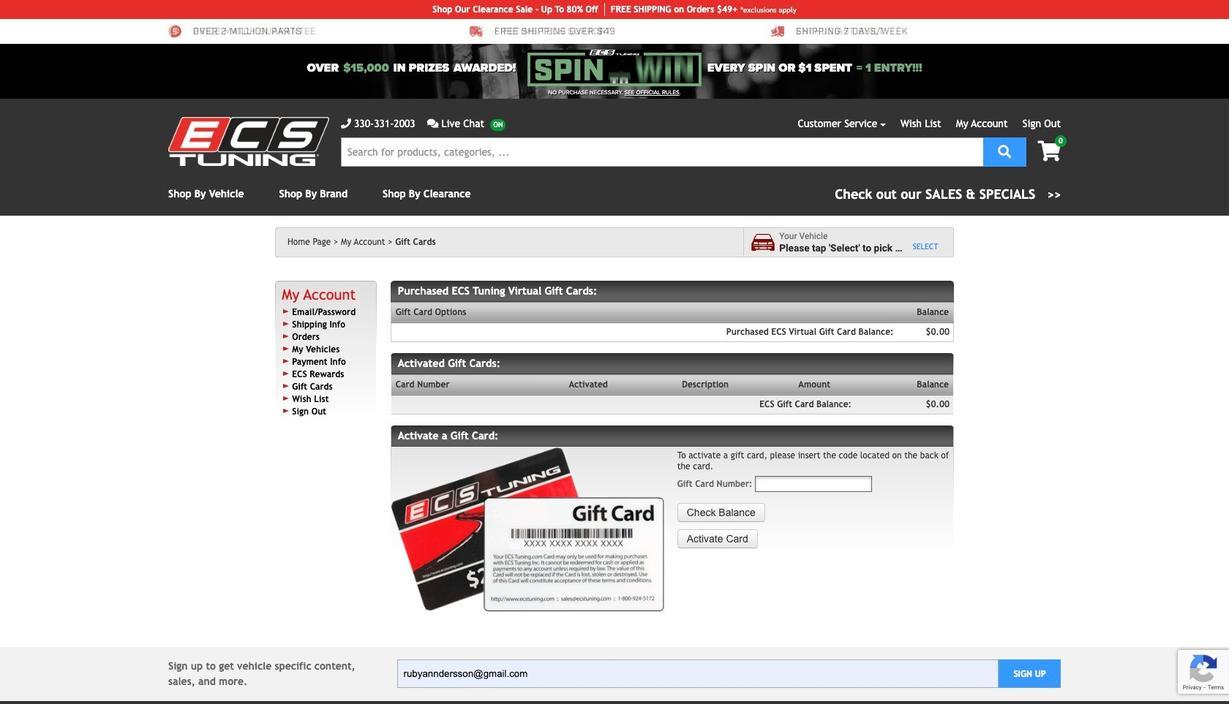 Task type: locate. For each thing, give the bounding box(es) containing it.
Search text field
[[341, 138, 984, 167]]

phone image
[[341, 119, 351, 129]]

None text field
[[755, 476, 873, 493]]



Task type: vqa. For each thing, say whether or not it's contained in the screenshot.
second star image
no



Task type: describe. For each thing, give the bounding box(es) containing it.
ecs tuning 'spin to win' contest logo image
[[528, 50, 702, 86]]

ecs tuning image
[[168, 117, 329, 166]]

shopping cart image
[[1038, 141, 1061, 162]]

Email email field
[[397, 661, 999, 689]]

search image
[[999, 145, 1012, 158]]

comments image
[[427, 119, 439, 129]]



